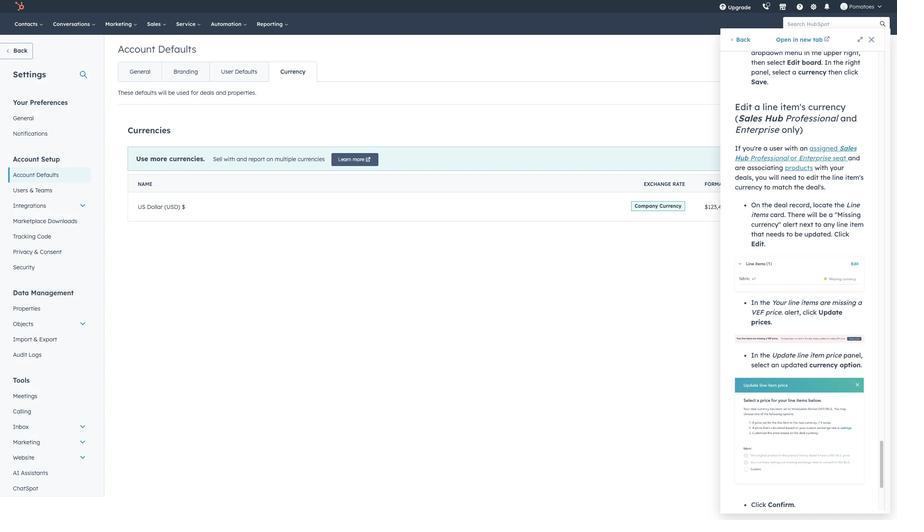 Task type: vqa. For each thing, say whether or not it's contained in the screenshot.
text field
no



Task type: describe. For each thing, give the bounding box(es) containing it.
objects
[[13, 321, 33, 328]]

on
[[267, 156, 273, 163]]

these
[[118, 89, 133, 96]]

automation link
[[206, 13, 252, 35]]

marketing inside button
[[13, 439, 40, 446]]

user
[[221, 68, 233, 75]]

tracking code link
[[8, 229, 91, 244]]

downloads
[[48, 218, 77, 225]]

defaults
[[135, 89, 157, 96]]

settings image
[[810, 3, 817, 11]]

tracking
[[13, 233, 36, 240]]

general link for defaults
[[118, 62, 162, 81]]

hubspot image
[[15, 2, 24, 11]]

help button
[[793, 0, 807, 13]]

reporting link
[[252, 13, 293, 35]]

0 vertical spatial marketing
[[105, 21, 133, 27]]

2 vertical spatial account
[[13, 171, 35, 179]]

format
[[705, 181, 725, 187]]

account for users & teams
[[13, 155, 39, 163]]

branding
[[174, 68, 198, 75]]

pomatoes
[[850, 3, 875, 10]]

company currency
[[635, 203, 682, 209]]

logs
[[29, 351, 42, 359]]

pomatoes button
[[836, 0, 887, 13]]

properties.
[[228, 89, 257, 96]]

conversations link
[[48, 13, 100, 35]]

sell with and report on multiple currencies
[[213, 156, 325, 163]]

account setup element
[[8, 155, 91, 275]]

these defaults will be used for deals and properties.
[[118, 89, 257, 96]]

automation
[[211, 21, 243, 27]]

import
[[13, 336, 32, 343]]

navigation containing general
[[118, 62, 317, 82]]

account for branding
[[118, 43, 155, 55]]

defaults for user defaults "link"
[[235, 68, 257, 75]]

hubspot link
[[10, 2, 30, 11]]

currencies
[[298, 156, 325, 163]]

calling
[[13, 408, 31, 416]]

with
[[224, 156, 235, 163]]

audit
[[13, 351, 27, 359]]

deals
[[200, 89, 214, 96]]

general for account
[[130, 68, 150, 75]]

back link
[[0, 43, 33, 59]]

users
[[13, 187, 28, 194]]

use more currencies.
[[136, 155, 205, 163]]

ai assistants
[[13, 470, 48, 477]]

tools
[[13, 377, 30, 385]]

sales link
[[142, 13, 171, 35]]

contacts link
[[10, 13, 48, 35]]

calling link
[[8, 404, 91, 420]]

currencies
[[128, 125, 171, 135]]

notifications
[[13, 130, 48, 137]]

privacy & consent link
[[8, 244, 91, 260]]

exchange
[[644, 181, 672, 187]]

marketing link
[[100, 13, 142, 35]]

users & teams
[[13, 187, 52, 194]]

marketplaces image
[[780, 4, 787, 11]]

& for consent
[[34, 248, 38, 256]]

& for export
[[34, 336, 38, 343]]

integrations
[[13, 202, 46, 210]]

more for use
[[150, 155, 167, 163]]

search button
[[876, 17, 890, 31]]

conversations
[[53, 21, 92, 27]]

defaults for account defaults link
[[36, 171, 59, 179]]

account defaults inside account setup element
[[13, 171, 59, 179]]

more for learn
[[353, 156, 365, 163]]

calling icon button
[[759, 1, 773, 12]]

sell
[[213, 156, 222, 163]]

users & teams link
[[8, 183, 91, 198]]

import & export
[[13, 336, 57, 343]]

management
[[31, 289, 74, 297]]

chatspot link
[[8, 481, 91, 497]]

be
[[168, 89, 175, 96]]

user defaults
[[221, 68, 257, 75]]

us dollar (usd) $
[[138, 203, 185, 211]]

data
[[13, 289, 29, 297]]

settings link
[[809, 2, 819, 11]]

website
[[13, 454, 34, 462]]

your preferences element
[[8, 98, 91, 141]]

meetings link
[[8, 389, 91, 404]]

marketplace
[[13, 218, 46, 225]]

0 vertical spatial account defaults
[[118, 43, 196, 55]]



Task type: locate. For each thing, give the bounding box(es) containing it.
general
[[130, 68, 150, 75], [13, 115, 34, 122]]

0 horizontal spatial currency
[[280, 68, 306, 75]]

marketplace downloads
[[13, 218, 77, 225]]

objects button
[[8, 317, 91, 332]]

notifications image
[[824, 4, 831, 11]]

export
[[39, 336, 57, 343]]

learn more link
[[332, 153, 379, 166]]

account up "users"
[[13, 171, 35, 179]]

audit logs link
[[8, 347, 91, 363]]

1 horizontal spatial marketing
[[105, 21, 133, 27]]

0 vertical spatial defaults
[[158, 43, 196, 55]]

& inside data management element
[[34, 336, 38, 343]]

data management
[[13, 289, 74, 297]]

defaults inside account setup element
[[36, 171, 59, 179]]

0 horizontal spatial defaults
[[36, 171, 59, 179]]

1 vertical spatial general
[[13, 115, 34, 122]]

account left the setup
[[13, 155, 39, 163]]

0 horizontal spatial general link
[[8, 111, 91, 126]]

currency
[[280, 68, 306, 75], [660, 203, 682, 209]]

general link for preferences
[[8, 111, 91, 126]]

&
[[30, 187, 34, 194], [34, 248, 38, 256], [34, 336, 38, 343]]

inbox
[[13, 424, 29, 431]]

1 vertical spatial defaults
[[235, 68, 257, 75]]

2 vertical spatial defaults
[[36, 171, 59, 179]]

(usd)
[[164, 203, 180, 211]]

2 vertical spatial &
[[34, 336, 38, 343]]

1 horizontal spatial defaults
[[158, 43, 196, 55]]

0 vertical spatial general link
[[118, 62, 162, 81]]

security
[[13, 264, 35, 271]]

calling icon image
[[763, 3, 770, 11]]

0 horizontal spatial general
[[13, 115, 34, 122]]

account down marketing link
[[118, 43, 155, 55]]

learn more
[[338, 156, 365, 163]]

account
[[118, 43, 155, 55], [13, 155, 39, 163], [13, 171, 35, 179]]

general link up defaults
[[118, 62, 162, 81]]

notifications link
[[8, 126, 91, 141]]

currencies banner
[[128, 120, 885, 139]]

will
[[158, 89, 167, 96]]

1 vertical spatial general link
[[8, 111, 91, 126]]

menu
[[714, 0, 888, 13]]

general inside navigation
[[130, 68, 150, 75]]

dollar
[[147, 203, 163, 211]]

service link
[[171, 13, 206, 35]]

$123,456.78
[[705, 203, 736, 211]]

teams
[[35, 187, 52, 194]]

1 horizontal spatial general link
[[118, 62, 162, 81]]

company
[[635, 203, 658, 209]]

ai assistants link
[[8, 466, 91, 481]]

properties
[[13, 305, 40, 313]]

setup
[[41, 155, 60, 163]]

back
[[13, 47, 28, 54]]

0 horizontal spatial account defaults
[[13, 171, 59, 179]]

0 horizontal spatial and
[[216, 89, 226, 96]]

name
[[138, 181, 152, 187]]

defaults inside "link"
[[235, 68, 257, 75]]

1 vertical spatial and
[[237, 156, 247, 163]]

upgrade image
[[720, 4, 727, 11]]

1 vertical spatial &
[[34, 248, 38, 256]]

more right use
[[150, 155, 167, 163]]

navigation
[[118, 62, 317, 82]]

1 vertical spatial account
[[13, 155, 39, 163]]

0 vertical spatial currency
[[280, 68, 306, 75]]

data management element
[[8, 289, 91, 363]]

consent
[[40, 248, 62, 256]]

menu containing pomatoes
[[714, 0, 888, 13]]

0 vertical spatial and
[[216, 89, 226, 96]]

tracking code
[[13, 233, 51, 240]]

account defaults up users & teams
[[13, 171, 59, 179]]

help image
[[797, 4, 804, 11]]

0 vertical spatial &
[[30, 187, 34, 194]]

& left export
[[34, 336, 38, 343]]

marketing left the sales
[[105, 21, 133, 27]]

0 horizontal spatial more
[[150, 155, 167, 163]]

1 vertical spatial account defaults
[[13, 171, 59, 179]]

reporting
[[257, 21, 284, 27]]

tyler black image
[[841, 3, 848, 10]]

preferences
[[30, 99, 68, 107]]

marketing button
[[8, 435, 91, 450]]

1 vertical spatial marketing
[[13, 439, 40, 446]]

security link
[[8, 260, 91, 275]]

search image
[[880, 21, 886, 27]]

defaults up users & teams link
[[36, 171, 59, 179]]

2 horizontal spatial defaults
[[235, 68, 257, 75]]

settings
[[13, 69, 46, 79]]

use
[[136, 155, 148, 163]]

menu item
[[757, 0, 758, 13]]

tools element
[[8, 376, 91, 497]]

1 horizontal spatial account defaults
[[118, 43, 196, 55]]

contacts
[[15, 21, 39, 27]]

user defaults link
[[209, 62, 269, 81]]

account defaults down "sales" link
[[118, 43, 196, 55]]

upgrade
[[728, 4, 751, 11]]

general down your
[[13, 115, 34, 122]]

marketplaces button
[[775, 0, 792, 13]]

1 horizontal spatial and
[[237, 156, 247, 163]]

properties link
[[8, 301, 91, 317]]

defaults right user
[[235, 68, 257, 75]]

& right "users"
[[30, 187, 34, 194]]

account setup
[[13, 155, 60, 163]]

your
[[13, 99, 28, 107]]

and right "with"
[[237, 156, 247, 163]]

$
[[182, 203, 185, 211]]

us
[[138, 203, 145, 211]]

used
[[177, 89, 189, 96]]

0 horizontal spatial marketing
[[13, 439, 40, 446]]

general link
[[118, 62, 162, 81], [8, 111, 91, 126]]

and right deals at the top of page
[[216, 89, 226, 96]]

Search HubSpot search field
[[784, 17, 883, 31]]

rate
[[673, 181, 685, 187]]

general link inside navigation
[[118, 62, 162, 81]]

report
[[249, 156, 265, 163]]

marketplace downloads link
[[8, 214, 91, 229]]

for
[[191, 89, 199, 96]]

currency inside navigation
[[280, 68, 306, 75]]

defaults up branding link
[[158, 43, 196, 55]]

exchange rate
[[644, 181, 685, 187]]

integrations button
[[8, 198, 91, 214]]

inbox button
[[8, 420, 91, 435]]

0 vertical spatial general
[[130, 68, 150, 75]]

code
[[37, 233, 51, 240]]

branding link
[[162, 62, 209, 81]]

1 horizontal spatial general
[[130, 68, 150, 75]]

1 horizontal spatial currency
[[660, 203, 682, 209]]

marketing
[[105, 21, 133, 27], [13, 439, 40, 446]]

assistants
[[21, 470, 48, 477]]

currencies.
[[169, 155, 205, 163]]

chatspot
[[13, 485, 38, 493]]

general inside your preferences element
[[13, 115, 34, 122]]

& for teams
[[30, 187, 34, 194]]

1 vertical spatial currency
[[660, 203, 682, 209]]

more
[[150, 155, 167, 163], [353, 156, 365, 163]]

general link down preferences
[[8, 111, 91, 126]]

more right learn
[[353, 156, 365, 163]]

currency link
[[269, 62, 317, 81]]

& right privacy
[[34, 248, 38, 256]]

notifications button
[[821, 0, 834, 13]]

general up defaults
[[130, 68, 150, 75]]

marketing up 'website'
[[13, 439, 40, 446]]

general for your
[[13, 115, 34, 122]]

0 vertical spatial account
[[118, 43, 155, 55]]

service
[[176, 21, 197, 27]]

account defaults link
[[8, 167, 91, 183]]

account defaults
[[118, 43, 196, 55], [13, 171, 59, 179]]

1 horizontal spatial more
[[353, 156, 365, 163]]



